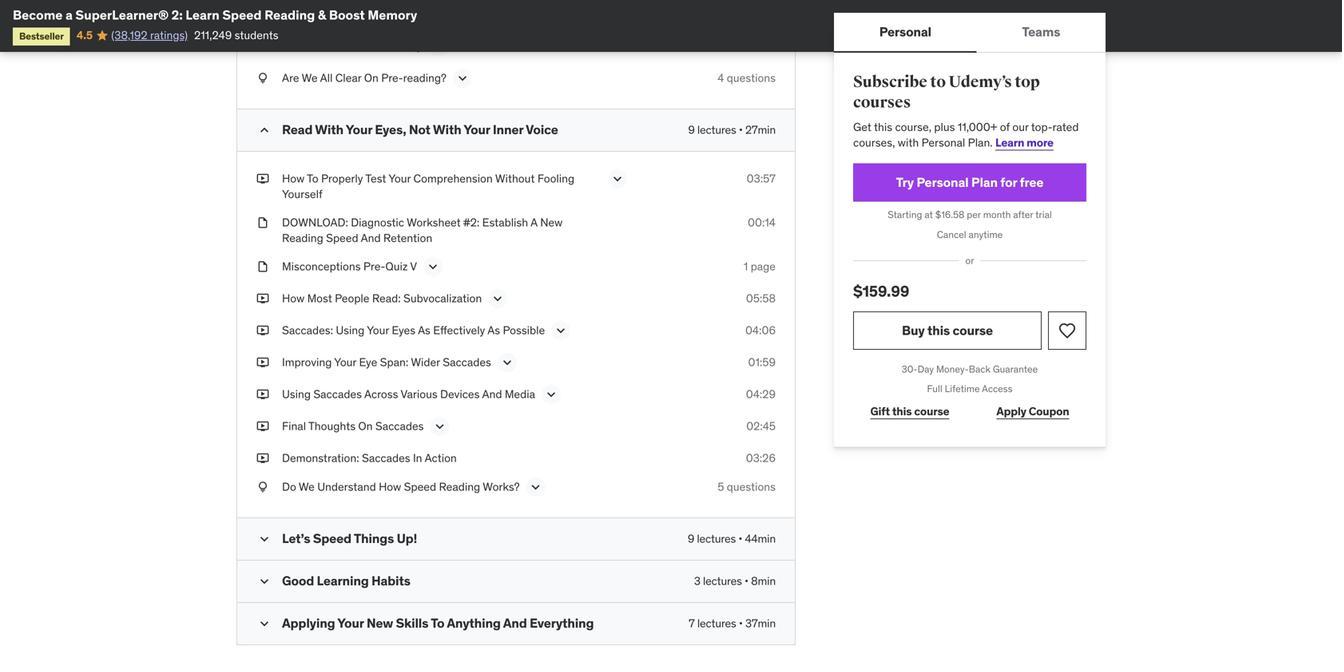 Task type: vqa. For each thing, say whether or not it's contained in the screenshot.


Task type: locate. For each thing, give the bounding box(es) containing it.
how down demonstration: saccades in action
[[379, 480, 401, 494]]

1 vertical spatial personal
[[922, 135, 966, 150]]

xsmall image left do on the bottom of page
[[257, 479, 269, 495]]

7 xsmall image from the top
[[257, 479, 269, 495]]

• for applying your new skills to anything and everything
[[739, 616, 743, 631]]

how left most
[[282, 291, 305, 306]]

1 as from the left
[[418, 323, 431, 338]]

xsmall image
[[257, 38, 269, 54], [257, 259, 269, 275], [257, 291, 269, 307], [257, 387, 269, 403], [257, 419, 269, 435], [257, 451, 269, 467]]

show lecture description image
[[430, 38, 446, 54], [455, 70, 471, 86], [425, 259, 441, 275], [553, 323, 569, 339], [499, 355, 515, 371]]

0 vertical spatial using
[[336, 323, 365, 338]]

pre- for reading
[[362, 39, 384, 53]]

how most people read: subvocalization
[[282, 291, 482, 306]]

0 vertical spatial small image
[[257, 122, 273, 138]]

speed up misconceptions pre-quiz v
[[326, 231, 359, 245]]

2 questions from the top
[[727, 480, 776, 494]]

your left eye
[[334, 355, 357, 370]]

and right anything
[[503, 615, 527, 632]]

1 vertical spatial using
[[282, 387, 311, 402]]

0 vertical spatial demonstration:
[[282, 39, 359, 53]]

demonstration:
[[282, 39, 359, 53], [282, 451, 359, 466]]

this up courses,
[[874, 120, 893, 134]]

2:
[[171, 7, 183, 23]]

211,249
[[194, 28, 232, 42]]

1 horizontal spatial new
[[540, 215, 563, 230]]

& inside creating burning interest: perspectives, prior knowledge, & w/h questions
[[572, 0, 579, 9]]

2 demonstration: from the top
[[282, 451, 359, 466]]

and left media
[[482, 387, 502, 402]]

0 vertical spatial questions
[[727, 71, 776, 85]]

1 horizontal spatial as
[[488, 323, 500, 338]]

retention
[[384, 231, 433, 245]]

pre-
[[362, 39, 384, 53], [381, 71, 403, 85], [364, 260, 386, 274]]

0 vertical spatial how
[[282, 171, 305, 186]]

1 vertical spatial reading
[[282, 231, 323, 245]]

0 vertical spatial to
[[307, 171, 319, 186]]

this for gift
[[893, 404, 912, 419]]

applying
[[282, 615, 335, 632]]

0 horizontal spatial new
[[367, 615, 393, 632]]

this
[[874, 120, 893, 134], [928, 322, 950, 339], [893, 404, 912, 419]]

this inside button
[[928, 322, 950, 339]]

show lecture description image right 'works?'
[[528, 479, 544, 495]]

0 vertical spatial pre-
[[362, 39, 384, 53]]

1 page
[[744, 260, 776, 274]]

show lecture description image for improving your eye span: wider saccades
[[499, 355, 515, 371]]

creating burning interest: perspectives, prior knowledge, & w/h questions
[[282, 0, 579, 25]]

all
[[320, 71, 333, 85]]

03:57
[[747, 171, 776, 186]]

1 vertical spatial questions
[[727, 480, 776, 494]]

wider
[[411, 355, 440, 370]]

show lecture description image for using saccades across various devices and media
[[543, 387, 559, 403]]

xsmall image left properly on the top left
[[257, 171, 269, 187]]

xsmall image for saccades:
[[257, 323, 269, 339]]

2 as from the left
[[488, 323, 500, 338]]

lectures left 44min
[[697, 532, 736, 546]]

• left 8min
[[745, 574, 749, 588]]

using up "final"
[[282, 387, 311, 402]]

0 vertical spatial we
[[302, 71, 318, 85]]

show lecture description image right media
[[543, 387, 559, 403]]

course inside gift this course link
[[915, 404, 950, 419]]

your
[[346, 121, 372, 138], [464, 121, 490, 138], [389, 171, 411, 186], [367, 323, 389, 338], [334, 355, 357, 370], [338, 615, 364, 632]]

applying your new skills to anything and everything
[[282, 615, 594, 632]]

show lecture description image up the possible
[[490, 291, 506, 307]]

5 xsmall image from the top
[[257, 419, 269, 435]]

0 vertical spatial this
[[874, 120, 893, 134]]

lectures for read with your eyes, not with your inner voice
[[698, 123, 737, 137]]

and down diagnostic
[[361, 231, 381, 245]]

0 vertical spatial 9
[[688, 123, 695, 137]]

4 xsmall image from the top
[[257, 387, 269, 403]]

show lecture description image for do we understand how speed reading works?
[[528, 479, 544, 495]]

try personal plan for free
[[897, 174, 1044, 191]]

1 questions from the top
[[727, 71, 776, 85]]

2 small image from the top
[[257, 574, 273, 590]]

interest:
[[370, 0, 412, 9]]

lectures left the 27min
[[698, 123, 737, 137]]

xsmall image left are
[[257, 70, 269, 86]]

1 horizontal spatial course
[[953, 322, 993, 339]]

up!
[[397, 531, 417, 547]]

speed up 211,249 students
[[222, 7, 262, 23]]

show lecture description image up media
[[499, 355, 515, 371]]

we right do on the bottom of page
[[299, 480, 315, 494]]

cancel
[[937, 228, 967, 241]]

personal up $16.58
[[917, 174, 969, 191]]

5 xsmall image from the top
[[257, 323, 269, 339]]

burning
[[328, 0, 368, 9]]

xsmall image left improving
[[257, 355, 269, 371]]

action
[[425, 451, 457, 466]]

1 horizontal spatial with
[[433, 121, 462, 138]]

show lecture description image
[[610, 171, 626, 187], [490, 291, 506, 307], [543, 387, 559, 403], [432, 419, 448, 435], [528, 479, 544, 495]]

on right clear on the left of page
[[364, 71, 379, 85]]

saccades:
[[282, 323, 333, 338]]

buy this course
[[902, 322, 993, 339]]

• left the 37min at the bottom
[[739, 616, 743, 631]]

demonstration: for demonstration: saccades in action
[[282, 451, 359, 466]]

2 vertical spatial personal
[[917, 174, 969, 191]]

0 vertical spatial personal
[[880, 23, 932, 40]]

demonstration: for demonstration: pre-reading
[[282, 39, 359, 53]]

learn
[[186, 7, 220, 23], [996, 135, 1025, 150]]

top-
[[1032, 120, 1053, 134]]

0 horizontal spatial &
[[318, 7, 326, 23]]

xsmall image left download: at the top left
[[257, 215, 269, 231]]

lectures for let's speed things up!
[[697, 532, 736, 546]]

1 vertical spatial 9
[[688, 532, 695, 546]]

reading down download: at the top left
[[282, 231, 323, 245]]

1 vertical spatial on
[[358, 419, 373, 434]]

1 demonstration: from the top
[[282, 39, 359, 53]]

course down full on the right of the page
[[915, 404, 950, 419]]

3 small image from the top
[[257, 616, 273, 632]]

9
[[688, 123, 695, 137], [688, 532, 695, 546]]

reading down action
[[439, 480, 481, 494]]

show lecture description image right v
[[425, 259, 441, 275]]

this for get
[[874, 120, 893, 134]]

tab list containing personal
[[834, 13, 1106, 53]]

reading inside download: diagnostic worksheet #2: establish a new reading speed and retention
[[282, 231, 323, 245]]

4 xsmall image from the top
[[257, 215, 269, 231]]

questions
[[727, 71, 776, 85], [727, 480, 776, 494]]

new left the skills
[[367, 615, 393, 632]]

creating
[[282, 0, 325, 9]]

0 horizontal spatial with
[[315, 121, 344, 138]]

small image for read
[[257, 122, 273, 138]]

this inside get this course, plus 11,000+ of our top-rated courses, with personal plan.
[[874, 120, 893, 134]]

show lecture description image right reading?
[[455, 70, 471, 86]]

access
[[982, 383, 1013, 395]]

1 vertical spatial this
[[928, 322, 950, 339]]

on up demonstration: saccades in action
[[358, 419, 373, 434]]

most
[[307, 291, 332, 306]]

read with your eyes, not with your inner voice
[[282, 121, 558, 138]]

pre- up "are we all clear on pre-reading?"
[[362, 39, 384, 53]]

demonstration: down questions
[[282, 39, 359, 53]]

2 vertical spatial pre-
[[364, 260, 386, 274]]

courses,
[[854, 135, 896, 150]]

37min
[[746, 616, 776, 631]]

0 horizontal spatial as
[[418, 323, 431, 338]]

3 xsmall image from the top
[[257, 171, 269, 187]]

how inside how to properly test your comprehension without fooling yourself
[[282, 171, 305, 186]]

xsmall image left saccades:
[[257, 323, 269, 339]]

new
[[540, 215, 563, 230], [367, 615, 393, 632]]

0 vertical spatial course
[[953, 322, 993, 339]]

02:45
[[747, 419, 776, 434]]

new right a
[[540, 215, 563, 230]]

2 xsmall image from the top
[[257, 70, 269, 86]]

1 xsmall image from the top
[[257, 38, 269, 54]]

lectures right 7
[[698, 616, 737, 631]]

your left "inner"
[[464, 121, 490, 138]]

questions down 03:26
[[727, 480, 776, 494]]

small image left applying
[[257, 616, 273, 632]]

saccades
[[443, 355, 491, 370], [314, 387, 362, 402], [376, 419, 424, 434], [362, 451, 411, 466]]

apply
[[997, 404, 1027, 419]]

show lecture description image up action
[[432, 419, 448, 435]]

course up back on the bottom right
[[953, 322, 993, 339]]

as left the possible
[[488, 323, 500, 338]]

this for buy
[[928, 322, 950, 339]]

using down people at the top of page
[[336, 323, 365, 338]]

questions for 4 questions
[[727, 71, 776, 85]]

1 vertical spatial we
[[299, 480, 315, 494]]

2 vertical spatial small image
[[257, 616, 273, 632]]

demonstration: down the thoughts
[[282, 451, 359, 466]]

xsmall image for improving
[[257, 355, 269, 371]]

rated
[[1053, 120, 1079, 134]]

good
[[282, 573, 314, 589]]

to right the skills
[[431, 615, 445, 632]]

we for do
[[299, 480, 315, 494]]

show lecture description image right fooling
[[610, 171, 626, 187]]

small image for good
[[257, 574, 273, 590]]

with right read
[[315, 121, 344, 138]]

lectures right 3
[[703, 574, 742, 588]]

saccades up devices
[[443, 355, 491, 370]]

pre- down reading on the top of the page
[[381, 71, 403, 85]]

• for let's speed things up!
[[739, 532, 743, 546]]

personal up subscribe
[[880, 23, 932, 40]]

1 vertical spatial to
[[431, 615, 445, 632]]

new inside download: diagnostic worksheet #2: establish a new reading speed and retention
[[540, 215, 563, 230]]

11,000+
[[958, 120, 998, 134]]

subscribe to udemy's top courses
[[854, 72, 1040, 112]]

2 with from the left
[[433, 121, 462, 138]]

with
[[898, 135, 919, 150]]

0 horizontal spatial course
[[915, 404, 950, 419]]

0 vertical spatial learn
[[186, 7, 220, 23]]

this right gift
[[893, 404, 912, 419]]

show lecture description image right the possible
[[553, 323, 569, 339]]

1 vertical spatial how
[[282, 291, 305, 306]]

gift this course link
[[854, 396, 967, 428]]

0 vertical spatial new
[[540, 215, 563, 230]]

comprehension
[[414, 171, 493, 186]]

works?
[[483, 480, 520, 494]]

possible
[[503, 323, 545, 338]]

2 vertical spatial this
[[893, 404, 912, 419]]

to up "yourself"
[[307, 171, 319, 186]]

learn up 211,249
[[186, 7, 220, 23]]

1 vertical spatial and
[[482, 387, 502, 402]]

xsmall image
[[257, 0, 269, 10], [257, 70, 269, 86], [257, 171, 269, 187], [257, 215, 269, 231], [257, 323, 269, 339], [257, 355, 269, 371], [257, 479, 269, 495]]

and inside download: diagnostic worksheet #2: establish a new reading speed and retention
[[361, 231, 381, 245]]

2 xsmall image from the top
[[257, 259, 269, 275]]

small image
[[257, 531, 273, 547]]

xsmall image for misconceptions
[[257, 259, 269, 275]]

& left boost
[[318, 7, 326, 23]]

0 horizontal spatial using
[[282, 387, 311, 402]]

2 vertical spatial and
[[503, 615, 527, 632]]

course for buy this course
[[953, 322, 993, 339]]

we
[[302, 71, 318, 85], [299, 480, 315, 494]]

your left eyes,
[[346, 121, 372, 138]]

• left the 27min
[[739, 123, 743, 137]]

xsmall image up students at the left top of page
[[257, 0, 269, 10]]

1 horizontal spatial using
[[336, 323, 365, 338]]

7 lectures • 37min
[[689, 616, 776, 631]]

1 vertical spatial learn
[[996, 135, 1025, 150]]

0 horizontal spatial to
[[307, 171, 319, 186]]

using saccades across various devices and media
[[282, 387, 535, 402]]

1 horizontal spatial and
[[482, 387, 502, 402]]

per
[[967, 209, 981, 221]]

apply coupon button
[[980, 396, 1087, 428]]

speed right let's
[[313, 531, 352, 547]]

4.5
[[77, 28, 93, 42]]

try personal plan for free link
[[854, 163, 1087, 202]]

inner
[[493, 121, 524, 138]]

read
[[282, 121, 313, 138]]

learn down the of
[[996, 135, 1025, 150]]

eyes
[[392, 323, 416, 338]]

personal down plus at right
[[922, 135, 966, 150]]

• for read with your eyes, not with your inner voice
[[739, 123, 743, 137]]

reading up students at the left top of page
[[265, 7, 315, 23]]

• left 44min
[[739, 532, 743, 546]]

lifetime
[[945, 383, 980, 395]]

speed down in
[[404, 480, 436, 494]]

are we all clear on pre-reading?
[[282, 71, 447, 85]]

show lecture description image for how most people read: subvocalization
[[490, 291, 506, 307]]

1 horizontal spatial &
[[572, 0, 579, 9]]

apply coupon
[[997, 404, 1070, 419]]

your right test
[[389, 171, 411, 186]]

effectively
[[433, 323, 485, 338]]

3 xsmall image from the top
[[257, 291, 269, 307]]

9 left the 27min
[[688, 123, 695, 137]]

1 vertical spatial small image
[[257, 574, 273, 590]]

questions right '4'
[[727, 71, 776, 85]]

& right knowledge,
[[572, 0, 579, 9]]

small image left read
[[257, 122, 273, 138]]

your right applying
[[338, 615, 364, 632]]

gift this course
[[871, 404, 950, 419]]

as right eyes
[[418, 323, 431, 338]]

7
[[689, 616, 695, 631]]

this right buy
[[928, 322, 950, 339]]

show lecture description image for saccades: using your eyes as effectively as possible
[[553, 323, 569, 339]]

lectures
[[698, 123, 737, 137], [697, 532, 736, 546], [703, 574, 742, 588], [698, 616, 737, 631]]

at
[[925, 209, 933, 221]]

0 horizontal spatial and
[[361, 231, 381, 245]]

0 vertical spatial reading
[[265, 7, 315, 23]]

show lecture description image up reading?
[[430, 38, 446, 54]]

eye
[[359, 355, 377, 370]]

1 vertical spatial course
[[915, 404, 950, 419]]

or
[[966, 255, 975, 267]]

top
[[1015, 72, 1040, 92]]

small image
[[257, 122, 273, 138], [257, 574, 273, 590], [257, 616, 273, 632]]

with right not
[[433, 121, 462, 138]]

learning
[[317, 573, 369, 589]]

6 xsmall image from the top
[[257, 355, 269, 371]]

subvocalization
[[404, 291, 482, 306]]

1 vertical spatial demonstration:
[[282, 451, 359, 466]]

course inside buy this course button
[[953, 322, 993, 339]]

saccades down using saccades across various devices and media
[[376, 419, 424, 434]]

courses
[[854, 93, 911, 112]]

tab list
[[834, 13, 1106, 53]]

0 vertical spatial and
[[361, 231, 381, 245]]

on
[[364, 71, 379, 85], [358, 419, 373, 434]]

show lecture description image for final thoughts on saccades
[[432, 419, 448, 435]]

1 horizontal spatial learn
[[996, 135, 1025, 150]]

0 horizontal spatial learn
[[186, 7, 220, 23]]

small image left good
[[257, 574, 273, 590]]

30-day money-back guarantee full lifetime access
[[902, 363, 1038, 395]]

xsmall image for how
[[257, 291, 269, 307]]

9 up 3
[[688, 532, 695, 546]]

we left all
[[302, 71, 318, 85]]

1 small image from the top
[[257, 122, 273, 138]]

pre- up the how most people read: subvocalization
[[364, 260, 386, 274]]

06:59
[[746, 39, 776, 53]]

how up "yourself"
[[282, 171, 305, 186]]

$159.99
[[854, 282, 910, 301]]



Task type: describe. For each thing, give the bounding box(es) containing it.
try
[[897, 174, 914, 191]]

teams button
[[977, 13, 1106, 51]]

do we understand how speed reading works?
[[282, 480, 520, 494]]

students
[[235, 28, 279, 42]]

misconceptions pre-quiz v
[[282, 260, 417, 274]]

anything
[[447, 615, 501, 632]]

worksheet
[[407, 215, 461, 230]]

w/h
[[282, 10, 305, 25]]

questions
[[308, 10, 359, 25]]

lectures for good learning habits
[[703, 574, 742, 588]]

demonstration: saccades in action
[[282, 451, 457, 466]]

perspectives,
[[414, 0, 481, 9]]

course for gift this course
[[915, 404, 950, 419]]

coupon
[[1029, 404, 1070, 419]]

skills
[[396, 615, 429, 632]]

we for are
[[302, 71, 318, 85]]

after
[[1014, 209, 1034, 221]]

let's
[[282, 531, 310, 547]]

span:
[[380, 355, 409, 370]]

starting at $16.58 per month after trial cancel anytime
[[888, 209, 1052, 241]]

• for good learning habits
[[745, 574, 749, 588]]

improving
[[282, 355, 332, 370]]

ratings)
[[150, 28, 188, 42]]

1 horizontal spatial to
[[431, 615, 445, 632]]

xsmall image for final
[[257, 419, 269, 435]]

full
[[928, 383, 943, 395]]

44min
[[745, 532, 776, 546]]

4 questions
[[718, 71, 776, 85]]

plan.
[[968, 135, 993, 150]]

your inside how to properly test your comprehension without fooling yourself
[[389, 171, 411, 186]]

show lecture description image for are we all clear on pre-reading?
[[455, 70, 471, 86]]

1 vertical spatial new
[[367, 615, 393, 632]]

xsmall image for how
[[257, 171, 269, 187]]

questions for 5 questions
[[727, 480, 776, 494]]

boost
[[329, 7, 365, 23]]

to inside how to properly test your comprehension without fooling yourself
[[307, 171, 319, 186]]

are
[[282, 71, 299, 85]]

xsmall image for demonstration:
[[257, 38, 269, 54]]

(38,192
[[111, 28, 147, 42]]

6 xsmall image from the top
[[257, 451, 269, 467]]

show lecture description image for misconceptions pre-quiz v
[[425, 259, 441, 275]]

wishlist image
[[1058, 321, 1077, 340]]

plus
[[935, 120, 955, 134]]

5
[[718, 480, 724, 494]]

211,249 students
[[194, 28, 279, 42]]

$16.58
[[936, 209, 965, 221]]

reading?
[[403, 71, 447, 85]]

1
[[744, 260, 748, 274]]

saccades left in
[[362, 451, 411, 466]]

1 xsmall image from the top
[[257, 0, 269, 10]]

30-
[[902, 363, 918, 376]]

more
[[1027, 135, 1054, 150]]

a
[[531, 215, 538, 230]]

understand
[[317, 480, 376, 494]]

9 lectures • 27min
[[688, 123, 776, 137]]

learn more
[[996, 135, 1054, 150]]

properly
[[321, 171, 363, 186]]

how for how to properly test your comprehension without fooling yourself
[[282, 171, 305, 186]]

subscribe
[[854, 72, 928, 92]]

prior
[[484, 0, 508, 9]]

things
[[354, 531, 394, 547]]

3 lectures • 8min
[[694, 574, 776, 588]]

a
[[66, 7, 73, 23]]

read:
[[372, 291, 401, 306]]

to
[[931, 72, 946, 92]]

1 with from the left
[[315, 121, 344, 138]]

saccades up the thoughts
[[314, 387, 362, 402]]

2 vertical spatial reading
[[439, 480, 481, 494]]

your left eyes
[[367, 323, 389, 338]]

get this course, plus 11,000+ of our top-rated courses, with personal plan.
[[854, 120, 1079, 150]]

small image for applying
[[257, 616, 273, 632]]

of
[[1001, 120, 1010, 134]]

xsmall image for using
[[257, 387, 269, 403]]

personal inside get this course, plus 11,000+ of our top-rated courses, with personal plan.
[[922, 135, 966, 150]]

everything
[[530, 615, 594, 632]]

00:14
[[748, 215, 776, 230]]

xsmall image for do
[[257, 479, 269, 495]]

do
[[282, 480, 296, 494]]

people
[[335, 291, 370, 306]]

personal button
[[834, 13, 977, 51]]

money-
[[937, 363, 969, 376]]

show lecture description image for how to properly test your comprehension without fooling yourself
[[610, 171, 626, 187]]

eyes,
[[375, 121, 406, 138]]

how to properly test your comprehension without fooling yourself
[[282, 171, 575, 201]]

udemy's
[[949, 72, 1012, 92]]

pre- for quiz
[[364, 260, 386, 274]]

how for how most people read: subvocalization
[[282, 291, 305, 306]]

bestseller
[[19, 30, 64, 42]]

8min
[[751, 574, 776, 588]]

quiz
[[385, 260, 408, 274]]

2 horizontal spatial and
[[503, 615, 527, 632]]

show lecture description image for demonstration: pre-reading
[[430, 38, 446, 54]]

9 for read with your eyes, not with your inner voice
[[688, 123, 695, 137]]

1 vertical spatial pre-
[[381, 71, 403, 85]]

free
[[1020, 174, 1044, 191]]

lectures for applying your new skills to anything and everything
[[698, 616, 737, 631]]

0 vertical spatial on
[[364, 71, 379, 85]]

memory
[[368, 7, 417, 23]]

05:58
[[746, 291, 776, 306]]

trial
[[1036, 209, 1052, 221]]

become a superlearner® 2: learn speed reading & boost memory
[[13, 7, 417, 23]]

devices
[[440, 387, 480, 402]]

personal inside button
[[880, 23, 932, 40]]

gift
[[871, 404, 890, 419]]

2 vertical spatial how
[[379, 480, 401, 494]]

xsmall image for are
[[257, 70, 269, 86]]

buy
[[902, 322, 925, 339]]

misconceptions
[[282, 260, 361, 274]]

across
[[364, 387, 398, 402]]

9 for let's speed things up!
[[688, 532, 695, 546]]

v
[[410, 260, 417, 274]]

speed inside download: diagnostic worksheet #2: establish a new reading speed and retention
[[326, 231, 359, 245]]

guarantee
[[993, 363, 1038, 376]]

9 lectures • 44min
[[688, 532, 776, 546]]

01:59
[[749, 355, 776, 370]]

establish
[[482, 215, 528, 230]]



